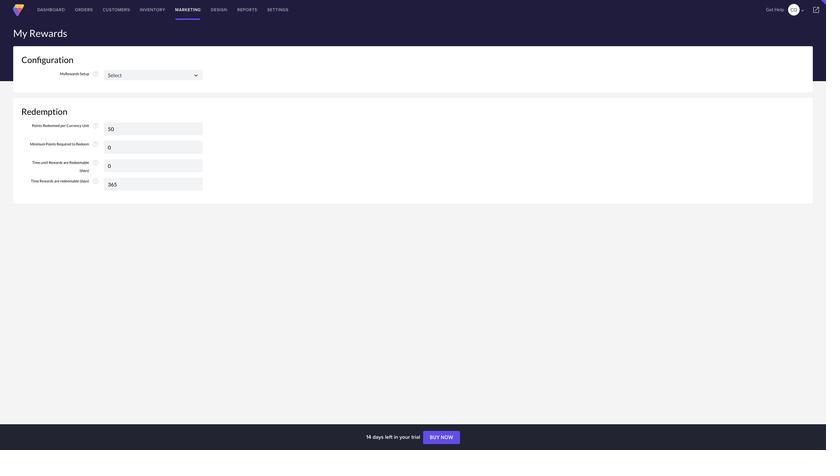 Task type: locate. For each thing, give the bounding box(es) containing it.
co 
[[791, 7, 806, 14]]

1 vertical spatial (days)
[[80, 179, 89, 183]]

rewards inside time rewards are redeemable (days) help_outline
[[40, 179, 54, 183]]

1 horizontal spatial points
[[46, 142, 56, 146]]

(days) inside time rewards are redeemable (days) help_outline
[[80, 179, 89, 183]]

0 vertical spatial rewards
[[29, 27, 67, 39]]

help_outline for points redeemed per currency unit help_outline
[[92, 122, 99, 129]]

points
[[32, 123, 42, 128], [46, 142, 56, 146]]

now
[[441, 435, 454, 440]]

co
[[791, 7, 798, 13]]

buy now
[[430, 435, 454, 440]]

time for (days)
[[32, 160, 40, 165]]

myrewards setup help_outline
[[60, 71, 99, 77]]

1 vertical spatial points
[[46, 142, 56, 146]]

time inside time rewards are redeemable (days) help_outline
[[31, 179, 39, 183]]

minimum points required to redeem help_outline
[[30, 141, 99, 148]]

points left required
[[46, 142, 56, 146]]

are
[[63, 160, 69, 165], [54, 179, 59, 183]]

marketing
[[175, 7, 201, 13]]

get
[[767, 7, 774, 12]]

setup
[[80, 72, 89, 76]]

points redeemed per currency unit help_outline
[[32, 122, 99, 129]]

1 vertical spatial are
[[54, 179, 59, 183]]

1 vertical spatial rewards
[[49, 160, 63, 165]]

1 vertical spatial time
[[31, 179, 39, 183]]

1 horizontal spatial are
[[63, 160, 69, 165]]

5 help_outline from the top
[[92, 178, 99, 184]]

your
[[400, 433, 410, 441]]

2 (days) from the top
[[80, 179, 89, 183]]

points left redeemed
[[32, 123, 42, 128]]

redeemable
[[60, 179, 79, 183]]

currency
[[67, 123, 81, 128]]

buy
[[430, 435, 440, 440]]

1 help_outline from the top
[[92, 71, 99, 77]]

trial
[[412, 433, 421, 441]]

0 vertical spatial are
[[63, 160, 69, 165]]

0 horizontal spatial points
[[32, 123, 42, 128]]

3 help_outline from the top
[[92, 141, 99, 148]]

rewards down dashboard "link"
[[29, 27, 67, 39]]

redeem
[[76, 142, 89, 146]]

0 vertical spatial (days)
[[80, 168, 89, 173]]

2 vertical spatial rewards
[[40, 179, 54, 183]]

4 help_outline from the top
[[92, 159, 99, 166]]

0 vertical spatial points
[[32, 123, 42, 128]]

time inside time until rewards are redeemable (days) help_outline
[[32, 160, 40, 165]]

customers
[[103, 7, 130, 13]]

(days) right redeemable
[[80, 179, 89, 183]]

dashboard link
[[32, 0, 70, 20]]

help_outline for minimum points required to redeem help_outline
[[92, 141, 99, 148]]

rewards right until
[[49, 160, 63, 165]]

reports
[[237, 7, 258, 13]]

dashboard
[[37, 7, 65, 13]]

2 help_outline from the top
[[92, 122, 99, 129]]

0 horizontal spatial are
[[54, 179, 59, 183]]

are inside time rewards are redeemable (days) help_outline
[[54, 179, 59, 183]]

(days) down redeemable
[[80, 168, 89, 173]]

rewards down until
[[40, 179, 54, 183]]

time for help_outline
[[31, 179, 39, 183]]

time
[[32, 160, 40, 165], [31, 179, 39, 183]]

days
[[373, 433, 384, 441]]

0 vertical spatial time
[[32, 160, 40, 165]]

help_outline
[[92, 71, 99, 77], [92, 122, 99, 129], [92, 141, 99, 148], [92, 159, 99, 166], [92, 178, 99, 184]]

buy now link
[[424, 431, 460, 444]]

help_outline inside time until rewards are redeemable (days) help_outline
[[92, 159, 99, 166]]

my rewards
[[13, 27, 67, 39]]

None text field
[[104, 70, 203, 80]]

rewards
[[29, 27, 67, 39], [49, 160, 63, 165], [40, 179, 54, 183]]

(days)
[[80, 168, 89, 173], [80, 179, 89, 183]]

redeemed
[[43, 123, 60, 128]]

help_outline for time rewards are redeemable (days) help_outline
[[92, 178, 99, 184]]


[[193, 72, 200, 79]]


[[800, 8, 806, 14]]

1 (days) from the top
[[80, 168, 89, 173]]

time rewards are redeemable (days) help_outline
[[31, 178, 99, 184]]

None field
[[104, 122, 203, 135], [104, 141, 203, 154], [104, 159, 203, 172], [104, 178, 203, 191], [104, 122, 203, 135], [104, 141, 203, 154], [104, 159, 203, 172], [104, 178, 203, 191]]



Task type: vqa. For each thing, say whether or not it's contained in the screenshot.
first THE (DAYS) from the top of the page
yes



Task type: describe. For each thing, give the bounding box(es) containing it.
until
[[41, 160, 48, 165]]

per
[[60, 123, 66, 128]]

points inside minimum points required to redeem help_outline
[[46, 142, 56, 146]]

to
[[72, 142, 75, 146]]

inventory
[[140, 7, 165, 13]]

help
[[775, 7, 785, 12]]

14 days left in your trial
[[366, 433, 422, 441]]

design
[[211, 7, 228, 13]]

myrewards
[[60, 72, 79, 76]]

left
[[385, 433, 393, 441]]

14
[[366, 433, 372, 441]]

redemption
[[21, 106, 67, 117]]

(days) inside time until rewards are redeemable (days) help_outline
[[80, 168, 89, 173]]

points inside points redeemed per currency unit help_outline
[[32, 123, 42, 128]]

required
[[57, 142, 71, 146]]

time until rewards are redeemable (days) help_outline
[[32, 159, 99, 173]]

get help
[[767, 7, 785, 12]]

configuration
[[21, 54, 74, 65]]

rewards for my
[[29, 27, 67, 39]]

are inside time until rewards are redeemable (days) help_outline
[[63, 160, 69, 165]]

in
[[394, 433, 398, 441]]

 link
[[807, 0, 827, 20]]

orders
[[75, 7, 93, 13]]


[[813, 6, 821, 14]]

my
[[13, 27, 27, 39]]

redeemable
[[69, 160, 89, 165]]

unit
[[82, 123, 89, 128]]

rewards inside time until rewards are redeemable (days) help_outline
[[49, 160, 63, 165]]

minimum
[[30, 142, 45, 146]]

rewards for time
[[40, 179, 54, 183]]

settings
[[267, 7, 289, 13]]



